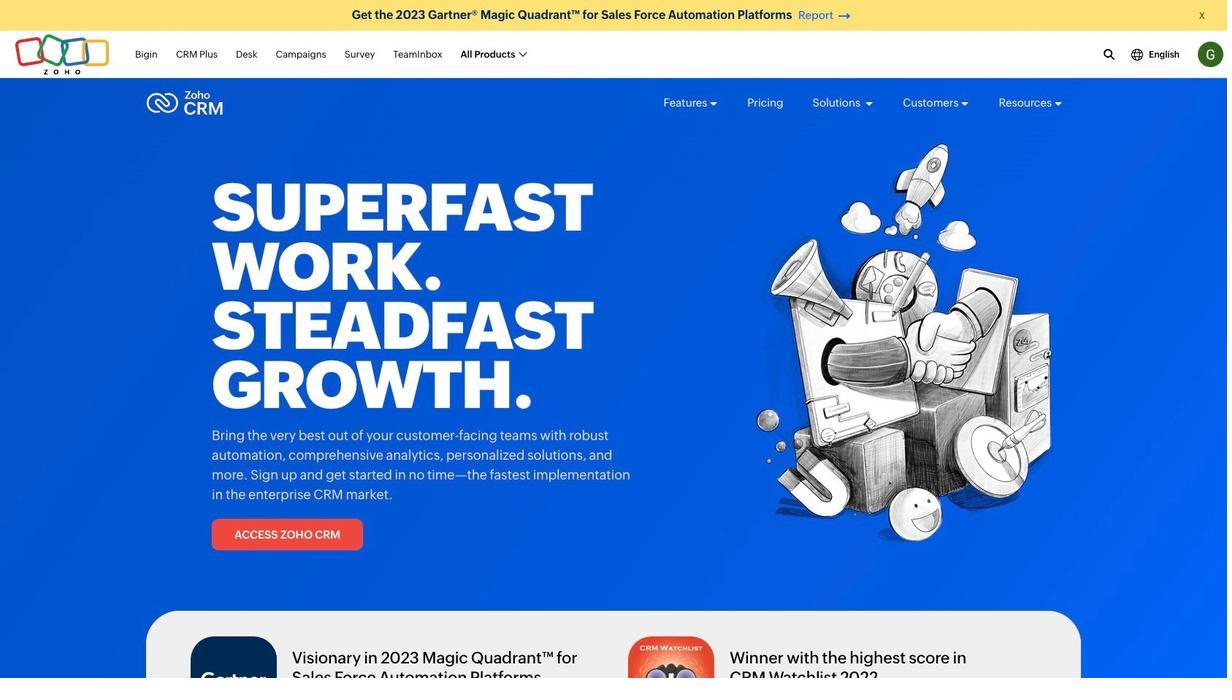 Task type: vqa. For each thing, say whether or not it's contained in the screenshot.
CRM home banner image
yes



Task type: describe. For each thing, give the bounding box(es) containing it.
zoho crm logo image
[[146, 87, 224, 119]]

gary orlando image
[[1198, 42, 1224, 67]]

crm home banner image
[[723, 143, 1056, 561]]



